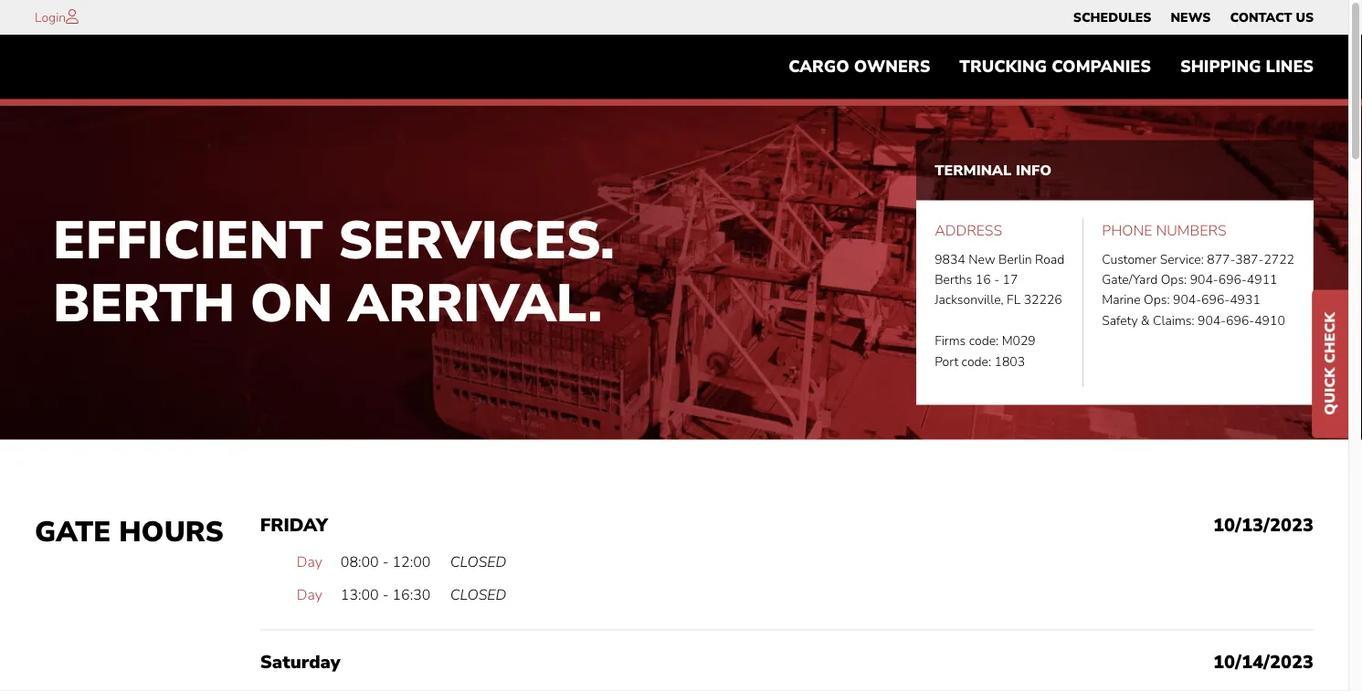 Task type: describe. For each thing, give the bounding box(es) containing it.
menu bar containing schedules
[[1064, 5, 1324, 30]]

safety
[[1103, 312, 1139, 330]]

cargo
[[789, 55, 850, 78]]

0 vertical spatial code:
[[970, 333, 999, 350]]

0 vertical spatial ops:
[[1162, 271, 1188, 289]]

quick check
[[1321, 313, 1341, 416]]

- for 12:00
[[383, 553, 389, 572]]

trucking companies
[[960, 55, 1152, 78]]

4911
[[1248, 271, 1278, 289]]

gate/yard
[[1103, 271, 1158, 289]]

schedules link
[[1074, 5, 1152, 30]]

arrival.
[[348, 268, 603, 341]]

quick check link
[[1313, 290, 1349, 439]]

efficient
[[53, 205, 323, 277]]

lines
[[1267, 55, 1315, 78]]

numbers
[[1157, 221, 1227, 240]]

address
[[935, 221, 1003, 240]]

0 vertical spatial 696-
[[1219, 271, 1248, 289]]

fl
[[1007, 292, 1021, 309]]

2 vertical spatial 904-
[[1198, 312, 1227, 330]]

closed for 08:00 - 12:00
[[450, 553, 507, 572]]

shipping lines link
[[1166, 48, 1329, 85]]

1803
[[995, 353, 1026, 371]]

phone
[[1103, 221, 1153, 240]]

service:
[[1161, 251, 1205, 268]]

2 vertical spatial 696-
[[1227, 312, 1255, 330]]

check
[[1321, 313, 1341, 364]]

4931
[[1231, 292, 1261, 309]]

cargo owners
[[789, 55, 931, 78]]

berlin
[[999, 251, 1033, 268]]

16
[[976, 271, 991, 289]]

1 vertical spatial 696-
[[1202, 292, 1231, 309]]

13:00 - 16:30
[[341, 585, 431, 605]]

firms
[[935, 333, 966, 350]]

contact
[[1231, 9, 1293, 26]]

closed for 13:00 - 16:30
[[450, 585, 507, 605]]

08:00
[[341, 553, 379, 572]]

1 vertical spatial ops:
[[1145, 292, 1171, 309]]

17
[[1003, 271, 1019, 289]]

shipping
[[1181, 55, 1262, 78]]

marine
[[1103, 292, 1141, 309]]

m029
[[1003, 333, 1036, 350]]

phone numbers
[[1103, 221, 1227, 240]]

schedules
[[1074, 9, 1152, 26]]

- for 16:30
[[383, 585, 389, 605]]

9834
[[935, 251, 966, 268]]

info
[[1016, 161, 1052, 180]]

port
[[935, 353, 959, 371]]

on
[[250, 268, 333, 341]]

road
[[1036, 251, 1065, 268]]



Task type: vqa. For each thing, say whether or not it's contained in the screenshot.
Numbers
yes



Task type: locate. For each thing, give the bounding box(es) containing it.
10/13/2023
[[1214, 514, 1315, 539]]

day
[[297, 553, 323, 572], [297, 585, 323, 605]]

news
[[1171, 9, 1212, 26]]

4910
[[1255, 312, 1286, 330]]

0 vertical spatial closed
[[450, 553, 507, 572]]

ops: up &
[[1145, 292, 1171, 309]]

904- down 877-
[[1191, 271, 1219, 289]]

menu bar containing cargo owners
[[774, 48, 1329, 85]]

- left "17"
[[995, 271, 1000, 289]]

0 vertical spatial -
[[995, 271, 1000, 289]]

closed right 12:00
[[450, 553, 507, 572]]

10/14/2023
[[1214, 650, 1315, 675]]

closed right 16:30
[[450, 585, 507, 605]]

-
[[995, 271, 1000, 289], [383, 553, 389, 572], [383, 585, 389, 605]]

us
[[1297, 9, 1315, 26]]

hours
[[119, 513, 224, 552]]

1 vertical spatial code:
[[962, 353, 992, 371]]

contact us
[[1231, 9, 1315, 26]]

customer service: 877-387-2722 gate/yard ops: 904-696-4911 marine ops: 904-696-4931 safety & claims: 904-696-4910
[[1103, 251, 1295, 330]]

1 closed from the top
[[450, 553, 507, 572]]

0 vertical spatial 904-
[[1191, 271, 1219, 289]]

ops: down service:
[[1162, 271, 1188, 289]]

trucking companies link
[[946, 48, 1166, 85]]

efficient services. berth on arrival.
[[53, 205, 615, 341]]

user image
[[66, 9, 79, 24]]

saturday
[[260, 650, 341, 675]]

firms code:  m029 port code:  1803
[[935, 333, 1036, 371]]

12:00
[[393, 553, 431, 572]]

13:00
[[341, 585, 379, 605]]

day for 08:00 - 12:00
[[297, 553, 323, 572]]

quick
[[1321, 368, 1341, 416]]

day down friday
[[297, 553, 323, 572]]

trucking
[[960, 55, 1048, 78]]

- left 12:00
[[383, 553, 389, 572]]

menu bar down schedules
[[774, 48, 1329, 85]]

code: up 1803
[[970, 333, 999, 350]]

shipping lines
[[1181, 55, 1315, 78]]

day left 13:00
[[297, 585, 323, 605]]

0 vertical spatial day
[[297, 553, 323, 572]]

&
[[1142, 312, 1151, 330]]

login link
[[35, 9, 66, 26]]

login
[[35, 9, 66, 26]]

menu bar
[[1064, 5, 1324, 30], [774, 48, 1329, 85]]

904- up claims:
[[1174, 292, 1202, 309]]

9834 new berlin road berths 16 - 17 jacksonville, fl 32226
[[935, 251, 1065, 309]]

berths
[[935, 271, 973, 289]]

terminal info
[[935, 161, 1052, 180]]

0 vertical spatial menu bar
[[1064, 5, 1324, 30]]

904-
[[1191, 271, 1219, 289], [1174, 292, 1202, 309], [1198, 312, 1227, 330]]

1 vertical spatial closed
[[450, 585, 507, 605]]

1 vertical spatial -
[[383, 553, 389, 572]]

1 vertical spatial 904-
[[1174, 292, 1202, 309]]

code: right port
[[962, 353, 992, 371]]

gate hours
[[35, 513, 224, 552]]

day for 13:00 - 16:30
[[297, 585, 323, 605]]

news link
[[1171, 5, 1212, 30]]

new
[[969, 251, 996, 268]]

16:30
[[393, 585, 431, 605]]

877-
[[1208, 251, 1236, 268]]

387-
[[1236, 251, 1265, 268]]

menu bar up shipping
[[1064, 5, 1324, 30]]

terminal
[[935, 161, 1012, 180]]

companies
[[1052, 55, 1152, 78]]

contact us link
[[1231, 5, 1315, 30]]

32226
[[1024, 292, 1063, 309]]

1 vertical spatial menu bar
[[774, 48, 1329, 85]]

- right 13:00
[[383, 585, 389, 605]]

claims:
[[1154, 312, 1195, 330]]

2 closed from the top
[[450, 585, 507, 605]]

friday
[[260, 514, 328, 539]]

cargo owners link
[[774, 48, 946, 85]]

- inside 9834 new berlin road berths 16 - 17 jacksonville, fl 32226
[[995, 271, 1000, 289]]

2 vertical spatial -
[[383, 585, 389, 605]]

904- right claims:
[[1198, 312, 1227, 330]]

owners
[[855, 55, 931, 78]]

2 day from the top
[[297, 585, 323, 605]]

code:
[[970, 333, 999, 350], [962, 353, 992, 371]]

1 day from the top
[[297, 553, 323, 572]]

berth
[[53, 268, 235, 341]]

1 vertical spatial day
[[297, 585, 323, 605]]

customer
[[1103, 251, 1157, 268]]

08:00 - 12:00
[[341, 553, 431, 572]]

ops:
[[1162, 271, 1188, 289], [1145, 292, 1171, 309]]

jacksonville,
[[935, 292, 1004, 309]]

services.
[[338, 205, 615, 277]]

gate
[[35, 513, 111, 552]]

2722
[[1265, 251, 1295, 268]]

696-
[[1219, 271, 1248, 289], [1202, 292, 1231, 309], [1227, 312, 1255, 330]]

closed
[[450, 553, 507, 572], [450, 585, 507, 605]]



